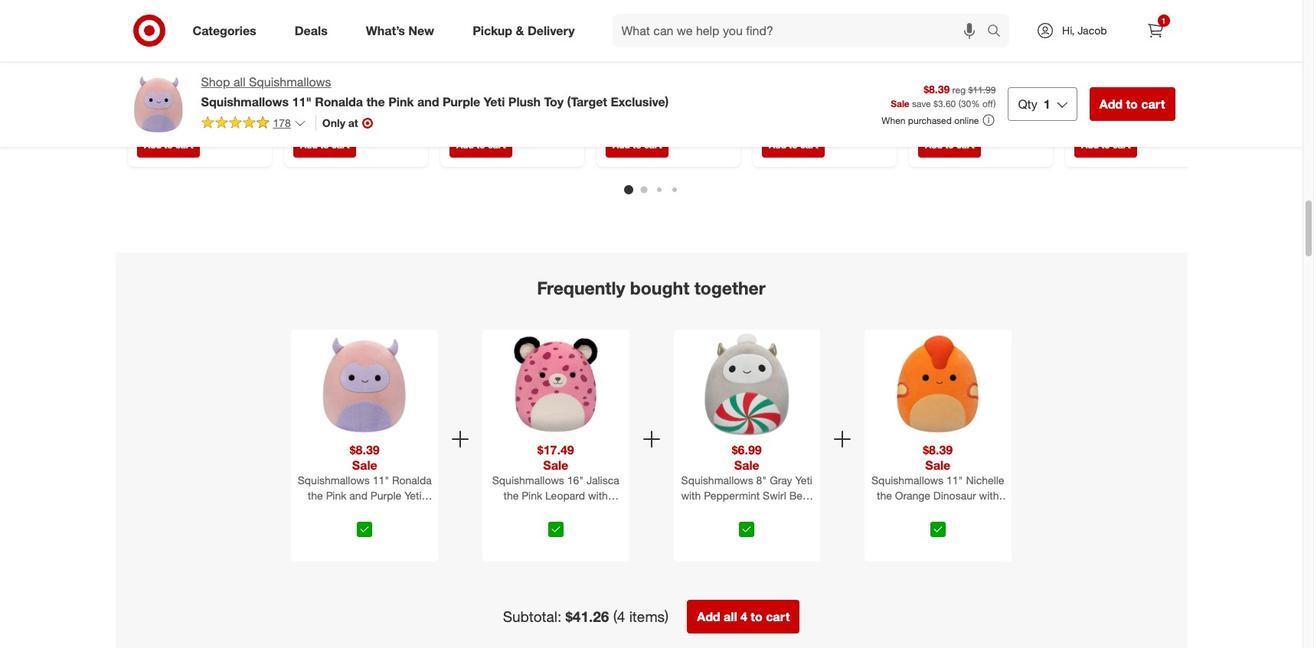 Task type: vqa. For each thing, say whether or not it's contained in the screenshot.
the bottom 1
yes



Task type: describe. For each thing, give the bounding box(es) containing it.
plush inside "squishville by squishmallows vacation squad 2" plush toy - 10 pack (target exclusive)"
[[1122, 111, 1149, 124]]

head inside $8.39 sale squishmallows 11" nichelle the orange dinosaur with fuzzy head plush toy
[[916, 505, 942, 518]]

exclusive) for reg $24.99 sale squishmallows 16" sawtelle the strawberry pancakes plush toy (target exclusive)
[[485, 136, 533, 149]]

leopard
[[546, 490, 585, 503]]

pancakes
[[449, 122, 496, 135]]

jalisca
[[587, 474, 620, 487]]

$8.39 sale squishmallows 11" ronalda the pink and purple yeti plush toy (target exclusive)
[[298, 443, 432, 518]]

$17.49 for reg
[[137, 70, 169, 83]]

squishmallows 11" grady the gray appaloosa painted horse plush toy
[[762, 95, 886, 135]]

gray for squishmallows
[[780, 109, 803, 122]]

orange inside "reg $11.99 sale squishmallows 11" nichelle the orange dinosaur with fuzzy head plush toy"
[[665, 109, 701, 122]]

bought
[[630, 277, 690, 299]]

the inside "reg $11.99 sale squishmallows 11" nichelle the orange dinosaur with fuzzy head plush toy"
[[647, 109, 662, 122]]

what's
[[366, 23, 405, 38]]

%
[[972, 98, 980, 110]]

at
[[348, 116, 358, 129]]

peppermint
[[704, 490, 760, 503]]

plush inside "reg $11.99 sale squishmallows 11" nichelle the orange dinosaur with fuzzy head plush toy"
[[606, 136, 632, 149]]

toy inside shop all squishmallows squishmallows 11" ronalda the pink and purple yeti plush toy (target exclusive)
[[544, 94, 564, 109]]

add for squishmallows 16" conway the purple spotted highland cow plush toy (target exclusive) image
[[300, 139, 317, 151]]

sale inside "reg $11.99 sale squishmallows 11" nichelle the orange dinosaur with fuzzy head plush toy"
[[652, 84, 670, 95]]

squishmallows inside $17.49 sale squishmallows 16" jalisca the pink leopard with fuzzy belly plush toy
[[492, 474, 565, 487]]

items)
[[630, 609, 669, 626]]

swirl
[[763, 490, 787, 503]]

1 vertical spatial 1
[[1044, 97, 1051, 112]]

with inside "reg $11.99 sale squishmallows 11" nichelle the orange dinosaur with fuzzy head plush toy"
[[651, 122, 671, 135]]

yeti inside $6.99 sale squishmallows 8" gray yeti with peppermint swirl belly little plush
[[796, 474, 813, 487]]

plush inside reg $24.99 sale squishmallows 16" sawtelle the strawberry pancakes plush toy (target exclusive)
[[499, 122, 525, 135]]

pink inside shop all squishmallows squishmallows 11" ronalda the pink and purple yeti plush toy (target exclusive)
[[389, 94, 414, 109]]

$8.39 reg $11.99 sale save $ 3.60 ( 30 % off )
[[891, 82, 996, 110]]

to for pokémon pikachu 14" squishmallows holiday plush image
[[945, 139, 954, 151]]

image of squishmallows 11" ronalda the pink and purple yeti plush toy (target exclusive) image
[[128, 74, 189, 135]]

add to cart button for top squishmallows 11" nichelle the orange dinosaur with fuzzy head plush toy image
[[606, 133, 669, 158]]

purple inside $8.39 sale squishmallows 11" ronalda the pink and purple yeti plush toy (target exclusive)
[[371, 490, 402, 503]]

exclusive) inside shop all squishmallows squishmallows 11" ronalda the pink and purple yeti plush toy (target exclusive)
[[611, 94, 669, 109]]

16" inside $24.99 squishmallows 16" conway the purple spotted highland cow plush toy (target exclusive)
[[368, 84, 385, 97]]

belly inside $17.49 sale squishmallows 16" jalisca the pink leopard with fuzzy belly plush toy
[[535, 505, 559, 518]]

reg $11.99 sale squishmallows 11" nichelle the orange dinosaur with fuzzy head plush toy
[[606, 84, 730, 149]]

add to cart for squishmallows 16" sawtelle the strawberry pancakes plush toy (target exclusive) image
[[456, 139, 506, 151]]

add for squishmallows 16" seanster the green stegosaurus dinosaur plush toy (target exclusive) "image"
[[144, 139, 161, 151]]

(target inside $8.39 sale squishmallows 11" ronalda the pink and purple yeti plush toy (target exclusive)
[[348, 505, 380, 518]]

to for squishmallows 11" grady the gray appaloosa painted horse plush toy image
[[789, 139, 798, 151]]

belly inside $6.99 sale squishmallows 8" gray yeti with peppermint swirl belly little plush
[[790, 490, 813, 503]]

the inside $8.39 sale squishmallows 11" ronalda the pink and purple yeti plush toy (target exclusive)
[[308, 490, 323, 503]]

exclusive) inside $8.39 sale squishmallows 11" ronalda the pink and purple yeti plush toy (target exclusive)
[[383, 505, 431, 518]]

$24.99 inside $24.99 pokémon pikachu 14" squishmallows holiday plush
[[918, 70, 950, 83]]

ronalda inside $8.39 sale squishmallows 11" ronalda the pink and purple yeti plush toy (target exclusive)
[[392, 474, 432, 487]]

frequently bought together
[[537, 277, 766, 299]]

what's new link
[[353, 14, 454, 48]]

plush inside $24.99 pokémon pikachu 14" squishmallows holiday plush
[[918, 111, 945, 124]]

11" inside "reg $11.99 sale squishmallows 11" nichelle the orange dinosaur with fuzzy head plush toy"
[[681, 95, 697, 108]]

gray for $6.99
[[770, 474, 793, 487]]

squishmallows 16" jalisca the pink leopard with fuzzy belly plush toy link
[[486, 474, 626, 518]]

$24.99 squishmallows 16" conway the purple spotted highland cow plush toy (target exclusive)
[[293, 70, 402, 150]]

only
[[322, 116, 346, 129]]

add inside button
[[697, 610, 721, 625]]

and inside shop all squishmallows squishmallows 11" ronalda the pink and purple yeti plush toy (target exclusive)
[[417, 94, 439, 109]]

$11.99 inside $8.39 reg $11.99 sale save $ 3.60 ( 30 % off )
[[969, 84, 996, 95]]

16" inside $17.49 sale squishmallows 16" jalisca the pink leopard with fuzzy belly plush toy
[[567, 474, 584, 487]]

squishville by squishmallows vacation squad 2" plush toy - 10 pack (target exclusive) link
[[1075, 0, 1200, 137]]

to for squishville by squishmallows vacation squad 2" plush toy - 10 pack (target exclusive) image
[[1101, 139, 1110, 151]]

what's new
[[366, 23, 435, 38]]

$24.99 pokémon pikachu 14" squishmallows holiday plush
[[918, 70, 1029, 124]]

(target inside shop all squishmallows squishmallows 11" ronalda the pink and purple yeti plush toy (target exclusive)
[[567, 94, 608, 109]]

squishmallows inside "squishville by squishmallows vacation squad 2" plush toy - 10 pack (target exclusive)"
[[1075, 97, 1147, 110]]

squishmallows inside squishmallows 11" grady the gray appaloosa painted horse plush toy
[[762, 95, 834, 108]]

dinosaur inside $8.39 sale squishmallows 11" nichelle the orange dinosaur with fuzzy head plush toy
[[934, 490, 977, 503]]

pokémon
[[918, 84, 964, 97]]

highland
[[335, 111, 377, 124]]

squishmallows 8" gray yeti with peppermint swirl belly little plush image
[[695, 333, 799, 437]]

painted
[[762, 122, 798, 135]]

and inside $8.39 sale squishmallows 11" ronalda the pink and purple yeti plush toy (target exclusive)
[[350, 490, 368, 503]]

save
[[913, 98, 931, 110]]

reg inside $8.39 reg $11.99 sale save $ 3.60 ( 30 % off )
[[953, 84, 966, 95]]

2"
[[1109, 111, 1120, 124]]

-
[[1171, 111, 1175, 124]]

11" inside $8.39 sale squishmallows 11" ronalda the pink and purple yeti plush toy (target exclusive)
[[373, 474, 389, 487]]

grady
[[856, 95, 886, 108]]

178 link
[[201, 116, 306, 133]]

add all 4 to cart
[[697, 610, 790, 625]]

8"
[[757, 474, 767, 487]]

add for squishville by squishmallows vacation squad 2" plush toy - 10 pack (target exclusive) image
[[1081, 139, 1099, 151]]

pack
[[1075, 124, 1098, 137]]

subtotal:
[[503, 609, 562, 626]]

subtotal: $41.26 (4 items)
[[503, 609, 669, 626]]

purple inside $24.99 squishmallows 16" conway the purple spotted highland cow plush toy (target exclusive)
[[353, 97, 384, 110]]

add for top squishmallows 11" nichelle the orange dinosaur with fuzzy head plush toy image
[[613, 139, 630, 151]]

$8.39 sale squishmallows 11" nichelle the orange dinosaur with fuzzy head plush toy
[[872, 443, 1005, 518]]

cart for squishmallows 16" conway the purple spotted highland cow plush toy (target exclusive) image
[[331, 139, 349, 151]]

add for squishmallows 11" grady the gray appaloosa painted horse plush toy image
[[769, 139, 786, 151]]

16" inside reg $24.99 sale squishmallows 16" sawtelle the strawberry pancakes plush toy (target exclusive)
[[524, 95, 541, 108]]

together
[[695, 277, 766, 299]]

frequently
[[537, 277, 625, 299]]

online
[[955, 115, 980, 126]]

nichelle inside "reg $11.99 sale squishmallows 11" nichelle the orange dinosaur with fuzzy head plush toy"
[[606, 109, 644, 122]]

squishville by squishmallows vacation squad 2" plush toy - 10 pack (target exclusive)
[[1075, 84, 1191, 137]]

add to cart button for squishmallows 11" grady the gray appaloosa painted horse plush toy image
[[762, 133, 825, 158]]

cow
[[380, 111, 402, 124]]

sale inside reg $24.99 sale squishmallows 16" sawtelle the strawberry pancakes plush toy (target exclusive)
[[495, 84, 513, 95]]

$24.99 inside $24.99 squishmallows 16" conway the purple spotted highland cow plush toy (target exclusive)
[[293, 70, 325, 83]]

11" inside shop all squishmallows squishmallows 11" ronalda the pink and purple yeti plush toy (target exclusive)
[[292, 94, 312, 109]]

the inside squishmallows 11" grady the gray appaloosa painted horse plush toy
[[762, 109, 777, 122]]

orange inside $8.39 sale squishmallows 11" nichelle the orange dinosaur with fuzzy head plush toy
[[896, 490, 931, 503]]

squishmallows 11" ronalda the pink and purple yeti plush toy (target exclusive) image
[[313, 333, 417, 437]]

pikachu
[[967, 84, 1005, 97]]

pickup & delivery link
[[460, 14, 594, 48]]

What can we help you find? suggestions appear below search field
[[613, 14, 991, 48]]

horse
[[801, 122, 830, 135]]

squishmallows inside $24.99 squishmallows 16" conway the purple spotted highland cow plush toy (target exclusive)
[[293, 84, 365, 97]]

sale inside $8.39 sale squishmallows 11" nichelle the orange dinosaur with fuzzy head plush toy
[[926, 458, 951, 474]]

(target for reg $24.99 sale squishmallows 16" sawtelle the strawberry pancakes plush toy (target exclusive)
[[449, 136, 482, 149]]

toy inside $8.39 sale squishmallows 11" ronalda the pink and purple yeti plush toy (target exclusive)
[[329, 505, 345, 518]]

$24.99 inside $17.49 reg $24.99 sale
[[153, 84, 180, 95]]

add all 4 to cart button
[[687, 601, 800, 635]]

when purchased online
[[882, 115, 980, 126]]

3.60
[[939, 98, 956, 110]]

with inside $8.39 sale squishmallows 11" nichelle the orange dinosaur with fuzzy head plush toy
[[980, 490, 999, 503]]

exclusive) for $24.99 squishmallows 16" conway the purple spotted highland cow plush toy (target exclusive)
[[293, 137, 341, 150]]

squishmallows inside $6.99 sale squishmallows 8" gray yeti with peppermint swirl belly little plush
[[682, 474, 754, 487]]

head inside "reg $11.99 sale squishmallows 11" nichelle the orange dinosaur with fuzzy head plush toy"
[[705, 122, 730, 135]]

30
[[961, 98, 972, 110]]

4
[[741, 610, 748, 625]]

squishmallows inside "reg $11.99 sale squishmallows 11" nichelle the orange dinosaur with fuzzy head plush toy"
[[606, 95, 678, 108]]

squishmallows 16" seanster the green stegosaurus dinosaur plush toy (target exclusive) image
[[137, 0, 262, 61]]

fuzzy for $17.49
[[505, 505, 532, 518]]

)
[[994, 98, 996, 110]]

shop
[[201, 74, 230, 90]]

pink for $17.49
[[522, 490, 543, 503]]

plush inside $8.39 sale squishmallows 11" nichelle the orange dinosaur with fuzzy head plush toy
[[945, 505, 972, 518]]

ronalda inside shop all squishmallows squishmallows 11" ronalda the pink and purple yeti plush toy (target exclusive)
[[315, 94, 363, 109]]

conway
[[293, 97, 332, 110]]

nichelle inside $8.39 sale squishmallows 11" nichelle the orange dinosaur with fuzzy head plush toy
[[966, 474, 1005, 487]]

squishmallows 11" grady the gray appaloosa painted horse plush toy image
[[762, 0, 888, 61]]

little
[[721, 505, 744, 518]]

spotted
[[293, 111, 332, 124]]

reg inside $17.49 reg $24.99 sale
[[137, 84, 150, 95]]

squishmallows 8" gray yeti with peppermint swirl belly little plush link
[[677, 474, 818, 518]]

by
[[1129, 84, 1140, 97]]

11" inside $8.39 sale squishmallows 11" nichelle the orange dinosaur with fuzzy head plush toy
[[947, 474, 963, 487]]

1 inside the 1 link
[[1162, 16, 1166, 25]]

search
[[981, 24, 1018, 40]]

squishmallows inside $8.39 sale squishmallows 11" ronalda the pink and purple yeti plush toy (target exclusive)
[[298, 474, 370, 487]]

add to cart for squishville by squishmallows vacation squad 2" plush toy - 10 pack (target exclusive) image
[[1081, 139, 1131, 151]]

to for squishmallows 16" sawtelle the strawberry pancakes plush toy (target exclusive) image
[[476, 139, 485, 151]]

off
[[983, 98, 994, 110]]

squishmallows 11" ronalda the pink and purple yeti plush toy (target exclusive) link
[[295, 474, 435, 518]]

squishmallows 11" nichelle the orange dinosaur with fuzzy head plush toy link
[[868, 474, 1009, 518]]



Task type: locate. For each thing, give the bounding box(es) containing it.
sale inside $6.99 sale squishmallows 8" gray yeti with peppermint swirl belly little plush
[[735, 458, 760, 474]]

0 horizontal spatial yeti
[[405, 490, 422, 503]]

1 vertical spatial orange
[[896, 490, 931, 503]]

$24.99 inside reg $24.99 sale squishmallows 16" sawtelle the strawberry pancakes plush toy (target exclusive)
[[465, 84, 493, 95]]

1 horizontal spatial dinosaur
[[934, 490, 977, 503]]

3 reg from the left
[[606, 84, 619, 95]]

toy inside reg $24.99 sale squishmallows 16" sawtelle the strawberry pancakes plush toy (target exclusive)
[[528, 122, 544, 135]]

squishville by squishmallows vacation squad 2" plush toy - 10 pack (target exclusive) image
[[1075, 0, 1200, 61]]

1 horizontal spatial and
[[417, 94, 439, 109]]

None checkbox
[[548, 523, 564, 538], [740, 523, 755, 538], [548, 523, 564, 538], [740, 523, 755, 538]]

belly
[[790, 490, 813, 503], [535, 505, 559, 518]]

1 reg from the left
[[137, 84, 150, 95]]

exclusive) inside "squishville by squishmallows vacation squad 2" plush toy - 10 pack (target exclusive)"
[[1136, 124, 1184, 137]]

with inside $6.99 sale squishmallows 8" gray yeti with peppermint swirl belly little plush
[[681, 490, 701, 503]]

0 horizontal spatial 1
[[1044, 97, 1051, 112]]

0 horizontal spatial fuzzy
[[505, 505, 532, 518]]

$8.39 inside $8.39 reg $11.99 sale save $ 3.60 ( 30 % off )
[[924, 82, 950, 95]]

$17.49 for sale
[[538, 443, 574, 458]]

0 horizontal spatial 16"
[[368, 84, 385, 97]]

16" up the cow
[[368, 84, 385, 97]]

add to cart button for squishmallows 16" sawtelle the strawberry pancakes plush toy (target exclusive) image
[[449, 133, 512, 158]]

search button
[[981, 14, 1018, 51]]

squishmallows inside reg $24.99 sale squishmallows 16" sawtelle the strawberry pancakes plush toy (target exclusive)
[[449, 95, 521, 108]]

1 horizontal spatial head
[[916, 505, 942, 518]]

exclusive) inside $24.99 squishmallows 16" conway the purple spotted highland cow plush toy (target exclusive)
[[293, 137, 341, 150]]

toy inside "reg $11.99 sale squishmallows 11" nichelle the orange dinosaur with fuzzy head plush toy"
[[635, 136, 651, 149]]

all
[[234, 74, 246, 90], [724, 610, 737, 625]]

1 horizontal spatial pink
[[389, 94, 414, 109]]

1 vertical spatial head
[[916, 505, 942, 518]]

toy inside $17.49 sale squishmallows 16" jalisca the pink leopard with fuzzy belly plush toy
[[591, 505, 607, 518]]

0 horizontal spatial dinosaur
[[606, 122, 648, 135]]

fuzzy for $8.39
[[886, 505, 913, 518]]

1 link
[[1139, 14, 1173, 48]]

belly right swirl
[[790, 490, 813, 503]]

16" up strawberry
[[524, 95, 541, 108]]

2 reg from the left
[[449, 84, 463, 95]]

0 vertical spatial dinosaur
[[606, 122, 648, 135]]

(
[[959, 98, 961, 110]]

None checkbox
[[357, 523, 373, 538], [931, 523, 946, 538], [357, 523, 373, 538], [931, 523, 946, 538]]

squad
[[1075, 111, 1106, 124]]

all inside button
[[724, 610, 737, 625]]

when
[[882, 115, 906, 126]]

$8.39 up $
[[924, 82, 950, 95]]

reg inside reg $24.99 sale squishmallows 16" sawtelle the strawberry pancakes plush toy (target exclusive)
[[449, 84, 463, 95]]

purchased
[[909, 115, 952, 126]]

1 horizontal spatial yeti
[[484, 94, 505, 109]]

exclusive) for squishville by squishmallows vacation squad 2" plush toy - 10 pack (target exclusive)
[[1136, 124, 1184, 137]]

(target for $24.99 squishmallows 16" conway the purple spotted highland cow plush toy (target exclusive)
[[342, 124, 374, 137]]

add to cart for pokémon pikachu 14" squishmallows holiday plush image
[[925, 139, 974, 151]]

0 horizontal spatial orange
[[665, 109, 701, 122]]

delivery
[[528, 23, 575, 38]]

add for squishmallows 16" sawtelle the strawberry pancakes plush toy (target exclusive) image
[[456, 139, 474, 151]]

$8.39 for $8.39 sale squishmallows 11" nichelle the orange dinosaur with fuzzy head plush toy
[[923, 443, 953, 458]]

all for add
[[724, 610, 737, 625]]

(4
[[613, 609, 625, 626]]

0 horizontal spatial and
[[350, 490, 368, 503]]

yeti inside shop all squishmallows squishmallows 11" ronalda the pink and purple yeti plush toy (target exclusive)
[[484, 94, 505, 109]]

178
[[273, 116, 291, 129]]

add to cart for squishmallows 11" grady the gray appaloosa painted horse plush toy image
[[769, 139, 818, 151]]

toy inside squishmallows 11" grady the gray appaloosa painted horse plush toy
[[863, 122, 879, 135]]

toy inside $24.99 squishmallows 16" conway the purple spotted highland cow plush toy (target exclusive)
[[323, 124, 339, 137]]

add to cart button
[[1090, 87, 1176, 121], [137, 133, 200, 158], [293, 133, 356, 158], [449, 133, 512, 158], [606, 133, 669, 158], [762, 133, 825, 158], [918, 133, 981, 158], [1075, 133, 1138, 158]]

plush inside $8.39 sale squishmallows 11" ronalda the pink and purple yeti plush toy (target exclusive)
[[299, 505, 326, 518]]

fuzzy inside $8.39 sale squishmallows 11" nichelle the orange dinosaur with fuzzy head plush toy
[[886, 505, 913, 518]]

0 vertical spatial $17.49
[[137, 70, 169, 83]]

$17.49
[[137, 70, 169, 83], [538, 443, 574, 458]]

1 vertical spatial belly
[[535, 505, 559, 518]]

plush
[[509, 94, 541, 109], [918, 111, 945, 124], [1122, 111, 1149, 124], [499, 122, 525, 135], [833, 122, 860, 135], [293, 124, 320, 137], [606, 136, 632, 149], [299, 505, 326, 518], [562, 505, 588, 518], [747, 505, 774, 518], [945, 505, 972, 518]]

1 right jacob
[[1162, 16, 1166, 25]]

$8.39 up the squishmallows 11" ronalda the pink and purple yeti plush toy (target exclusive) link
[[350, 443, 380, 458]]

10
[[1178, 111, 1190, 124]]

$17.49 inside $17.49 reg $24.99 sale
[[137, 70, 169, 83]]

add to cart for squishmallows 16" seanster the green stegosaurus dinosaur plush toy (target exclusive) "image"
[[144, 139, 193, 151]]

pink inside $17.49 sale squishmallows 16" jalisca the pink leopard with fuzzy belly plush toy
[[522, 490, 543, 503]]

reg $24.99 sale squishmallows 16" sawtelle the strawberry pancakes plush toy (target exclusive)
[[449, 84, 564, 149]]

sale
[[183, 84, 201, 95], [495, 84, 513, 95], [652, 84, 670, 95], [891, 98, 910, 110], [352, 458, 377, 474], [543, 458, 569, 474], [735, 458, 760, 474], [926, 458, 951, 474]]

1 vertical spatial nichelle
[[966, 474, 1005, 487]]

0 horizontal spatial $11.99
[[622, 84, 649, 95]]

hi, jacob
[[1063, 24, 1108, 37]]

with
[[651, 122, 671, 135], [588, 490, 608, 503], [681, 490, 701, 503], [980, 490, 999, 503]]

plush inside shop all squishmallows squishmallows 11" ronalda the pink and purple yeti plush toy (target exclusive)
[[509, 94, 541, 109]]

purple inside shop all squishmallows squishmallows 11" ronalda the pink and purple yeti plush toy (target exclusive)
[[443, 94, 481, 109]]

1 vertical spatial ronalda
[[392, 474, 432, 487]]

1 horizontal spatial fuzzy
[[674, 122, 702, 135]]

$41.26
[[566, 609, 609, 626]]

pink
[[389, 94, 414, 109], [326, 490, 347, 503], [522, 490, 543, 503]]

0 vertical spatial yeti
[[484, 94, 505, 109]]

0 vertical spatial all
[[234, 74, 246, 90]]

all for shop
[[234, 74, 246, 90]]

add to cart button for squishmallows 16" conway the purple spotted highland cow plush toy (target exclusive) image
[[293, 133, 356, 158]]

holiday
[[993, 97, 1029, 110]]

1 horizontal spatial squishmallows 11" nichelle the orange dinosaur with fuzzy head plush toy image
[[886, 333, 990, 437]]

vacation
[[1150, 97, 1191, 110]]

squishmallows 11" grady the gray appaloosa painted horse plush toy link
[[762, 0, 888, 135]]

$8.39 for $8.39 reg $11.99 sale save $ 3.60 ( 30 % off )
[[924, 82, 950, 95]]

cart for squishmallows 16" sawtelle the strawberry pancakes plush toy (target exclusive) image
[[488, 139, 506, 151]]

1 vertical spatial yeti
[[796, 474, 813, 487]]

add to cart button for squishville by squishmallows vacation squad 2" plush toy - 10 pack (target exclusive) image
[[1075, 133, 1138, 158]]

sale inside $8.39 sale squishmallows 11" ronalda the pink and purple yeti plush toy (target exclusive)
[[352, 458, 377, 474]]

$6.99
[[732, 443, 762, 458]]

2 horizontal spatial fuzzy
[[886, 505, 913, 518]]

sale inside $17.49 sale squishmallows 16" jalisca the pink leopard with fuzzy belly plush toy
[[543, 458, 569, 474]]

yeti inside $8.39 sale squishmallows 11" ronalda the pink and purple yeti plush toy (target exclusive)
[[405, 490, 422, 503]]

the inside shop all squishmallows squishmallows 11" ronalda the pink and purple yeti plush toy (target exclusive)
[[367, 94, 385, 109]]

2 $11.99 from the left
[[969, 84, 996, 95]]

sale inside $17.49 reg $24.99 sale
[[183, 84, 201, 95]]

qty 1
[[1019, 97, 1051, 112]]

head
[[705, 122, 730, 135], [916, 505, 942, 518]]

categories link
[[180, 14, 276, 48]]

cart inside button
[[766, 610, 790, 625]]

plush inside $24.99 squishmallows 16" conway the purple spotted highland cow plush toy (target exclusive)
[[293, 124, 320, 137]]

11"
[[292, 94, 312, 109], [681, 95, 697, 108], [837, 95, 854, 108], [373, 474, 389, 487], [947, 474, 963, 487]]

0 vertical spatial and
[[417, 94, 439, 109]]

0 horizontal spatial all
[[234, 74, 246, 90]]

1 horizontal spatial belly
[[790, 490, 813, 503]]

2 vertical spatial yeti
[[405, 490, 422, 503]]

plush inside squishmallows 11" grady the gray appaloosa painted horse plush toy
[[833, 122, 860, 135]]

2 horizontal spatial 16"
[[567, 474, 584, 487]]

squishmallows inside $24.99 pokémon pikachu 14" squishmallows holiday plush
[[918, 97, 990, 110]]

purple
[[443, 94, 481, 109], [353, 97, 384, 110], [371, 490, 402, 503]]

0 horizontal spatial belly
[[535, 505, 559, 518]]

cart for squishville by squishmallows vacation squad 2" plush toy - 10 pack (target exclusive) image
[[1113, 139, 1131, 151]]

gray inside $6.99 sale squishmallows 8" gray yeti with peppermint swirl belly little plush
[[770, 474, 793, 487]]

$8.39 up the squishmallows 11" nichelle the orange dinosaur with fuzzy head plush toy link
[[923, 443, 953, 458]]

1 horizontal spatial ronalda
[[392, 474, 432, 487]]

pink inside $8.39 sale squishmallows 11" ronalda the pink and purple yeti plush toy (target exclusive)
[[326, 490, 347, 503]]

1
[[1162, 16, 1166, 25], [1044, 97, 1051, 112]]

1 horizontal spatial nichelle
[[966, 474, 1005, 487]]

orange
[[665, 109, 701, 122], [896, 490, 931, 503]]

$8.39 inside $8.39 sale squishmallows 11" ronalda the pink and purple yeti plush toy (target exclusive)
[[350, 443, 380, 458]]

14"
[[1008, 84, 1024, 97]]

hi,
[[1063, 24, 1075, 37]]

11" inside squishmallows 11" grady the gray appaloosa painted horse plush toy
[[837, 95, 854, 108]]

1 vertical spatial all
[[724, 610, 737, 625]]

0 vertical spatial ronalda
[[315, 94, 363, 109]]

cart
[[1142, 97, 1166, 112], [175, 139, 193, 151], [331, 139, 349, 151], [488, 139, 506, 151], [644, 139, 662, 151], [800, 139, 818, 151], [957, 139, 974, 151], [1113, 139, 1131, 151], [766, 610, 790, 625]]

all left 4
[[724, 610, 737, 625]]

deals
[[295, 23, 328, 38]]

1 right the "qty"
[[1044, 97, 1051, 112]]

all right 'shop'
[[234, 74, 246, 90]]

with inside $17.49 sale squishmallows 16" jalisca the pink leopard with fuzzy belly plush toy
[[588, 490, 608, 503]]

pokémon pikachu 14" squishmallows holiday plush image
[[918, 0, 1044, 61]]

$24.99 up sawtelle
[[465, 84, 493, 95]]

gray inside squishmallows 11" grady the gray appaloosa painted horse plush toy
[[780, 109, 803, 122]]

the inside reg $24.99 sale squishmallows 16" sawtelle the strawberry pancakes plush toy (target exclusive)
[[493, 109, 508, 122]]

to for squishmallows 16" conway the purple spotted highland cow plush toy (target exclusive) image
[[320, 139, 329, 151]]

plush inside $17.49 sale squishmallows 16" jalisca the pink leopard with fuzzy belly plush toy
[[562, 505, 588, 518]]

add to cart button for pokémon pikachu 14" squishmallows holiday plush image
[[918, 133, 981, 158]]

4 reg from the left
[[953, 84, 966, 95]]

0 horizontal spatial pink
[[326, 490, 347, 503]]

add to cart
[[1100, 97, 1166, 112], [144, 139, 193, 151], [300, 139, 349, 151], [456, 139, 506, 151], [613, 139, 662, 151], [769, 139, 818, 151], [925, 139, 974, 151], [1081, 139, 1131, 151]]

the inside $24.99 squishmallows 16" conway the purple spotted highland cow plush toy (target exclusive)
[[335, 97, 350, 110]]

gray
[[780, 109, 803, 122], [770, 474, 793, 487]]

the inside $8.39 sale squishmallows 11" nichelle the orange dinosaur with fuzzy head plush toy
[[877, 490, 893, 503]]

appaloosa
[[806, 109, 857, 122]]

pickup
[[473, 23, 513, 38]]

1 vertical spatial squishmallows 11" nichelle the orange dinosaur with fuzzy head plush toy image
[[886, 333, 990, 437]]

and
[[417, 94, 439, 109], [350, 490, 368, 503]]

0 vertical spatial belly
[[790, 490, 813, 503]]

1 horizontal spatial 16"
[[524, 95, 541, 108]]

new
[[409, 23, 435, 38]]

0 vertical spatial head
[[705, 122, 730, 135]]

sawtelle
[[449, 109, 490, 122]]

2 horizontal spatial yeti
[[796, 474, 813, 487]]

belly down "leopard"
[[535, 505, 559, 518]]

squishmallows 11" nichelle the orange dinosaur with fuzzy head plush toy image
[[606, 0, 731, 61], [886, 333, 990, 437]]

1 horizontal spatial all
[[724, 610, 737, 625]]

to for squishmallows 16" seanster the green stegosaurus dinosaur plush toy (target exclusive) "image"
[[164, 139, 172, 151]]

$8.39
[[924, 82, 950, 95], [350, 443, 380, 458], [923, 443, 953, 458]]

plush inside $6.99 sale squishmallows 8" gray yeti with peppermint swirl belly little plush
[[747, 505, 774, 518]]

cart for pokémon pikachu 14" squishmallows holiday plush image
[[957, 139, 974, 151]]

toy inside $8.39 sale squishmallows 11" nichelle the orange dinosaur with fuzzy head plush toy
[[975, 505, 991, 518]]

deals link
[[282, 14, 347, 48]]

categories
[[193, 23, 256, 38]]

cart for squishmallows 16" seanster the green stegosaurus dinosaur plush toy (target exclusive) "image"
[[175, 139, 193, 151]]

0 vertical spatial nichelle
[[606, 109, 644, 122]]

the inside $17.49 sale squishmallows 16" jalisca the pink leopard with fuzzy belly plush toy
[[504, 490, 519, 503]]

jacob
[[1078, 24, 1108, 37]]

16"
[[368, 84, 385, 97], [524, 95, 541, 108], [567, 474, 584, 487]]

16" up "leopard"
[[567, 474, 584, 487]]

0 horizontal spatial head
[[705, 122, 730, 135]]

(target inside reg $24.99 sale squishmallows 16" sawtelle the strawberry pancakes plush toy (target exclusive)
[[449, 136, 482, 149]]

reg inside "reg $11.99 sale squishmallows 11" nichelle the orange dinosaur with fuzzy head plush toy"
[[606, 84, 619, 95]]

squishmallows inside $8.39 sale squishmallows 11" nichelle the orange dinosaur with fuzzy head plush toy
[[872, 474, 944, 487]]

$11.99 inside "reg $11.99 sale squishmallows 11" nichelle the orange dinosaur with fuzzy head plush toy"
[[622, 84, 649, 95]]

add to cart button for squishmallows 16" seanster the green stegosaurus dinosaur plush toy (target exclusive) "image"
[[137, 133, 200, 158]]

gray up painted
[[780, 109, 803, 122]]

dinosaur inside "reg $11.99 sale squishmallows 11" nichelle the orange dinosaur with fuzzy head plush toy"
[[606, 122, 648, 135]]

(target inside "squishville by squishmallows vacation squad 2" plush toy - 10 pack (target exclusive)"
[[1101, 124, 1134, 137]]

1 vertical spatial gray
[[770, 474, 793, 487]]

1 horizontal spatial orange
[[896, 490, 931, 503]]

1 vertical spatial and
[[350, 490, 368, 503]]

$24.99 left 'shop'
[[153, 84, 180, 95]]

to inside add all 4 to cart button
[[751, 610, 763, 625]]

squishmallows 16" sawtelle the strawberry pancakes plush toy (target exclusive) image
[[449, 0, 575, 61]]

1 vertical spatial $17.49
[[538, 443, 574, 458]]

2 horizontal spatial pink
[[522, 490, 543, 503]]

$8.39 for $8.39 sale squishmallows 11" ronalda the pink and purple yeti plush toy (target exclusive)
[[350, 443, 380, 458]]

$
[[934, 98, 939, 110]]

0 vertical spatial squishmallows 11" nichelle the orange dinosaur with fuzzy head plush toy image
[[606, 0, 731, 61]]

squishmallows 16" conway the purple spotted highland cow plush toy (target exclusive) image
[[293, 0, 419, 61]]

$17.49 up squishmallows 16" jalisca the pink leopard with fuzzy belly plush toy link
[[538, 443, 574, 458]]

$17.49 inside $17.49 sale squishmallows 16" jalisca the pink leopard with fuzzy belly plush toy
[[538, 443, 574, 458]]

$17.49 left 'shop'
[[137, 70, 169, 83]]

dinosaur
[[606, 122, 648, 135], [934, 490, 977, 503]]

to
[[1127, 97, 1138, 112], [164, 139, 172, 151], [320, 139, 329, 151], [476, 139, 485, 151], [633, 139, 641, 151], [789, 139, 798, 151], [945, 139, 954, 151], [1101, 139, 1110, 151], [751, 610, 763, 625]]

$8.39 inside $8.39 sale squishmallows 11" nichelle the orange dinosaur with fuzzy head plush toy
[[923, 443, 953, 458]]

1 horizontal spatial 1
[[1162, 16, 1166, 25]]

pink for $8.39
[[326, 490, 347, 503]]

1 vertical spatial dinosaur
[[934, 490, 977, 503]]

$6.99 sale squishmallows 8" gray yeti with peppermint swirl belly little plush
[[681, 443, 813, 518]]

(target inside $24.99 squishmallows 16" conway the purple spotted highland cow plush toy (target exclusive)
[[342, 124, 374, 137]]

squishmallows
[[249, 74, 331, 90], [293, 84, 365, 97], [201, 94, 289, 109], [449, 95, 521, 108], [606, 95, 678, 108], [762, 95, 834, 108], [918, 97, 990, 110], [1075, 97, 1147, 110], [298, 474, 370, 487], [492, 474, 565, 487], [682, 474, 754, 487], [872, 474, 944, 487]]

0 horizontal spatial nichelle
[[606, 109, 644, 122]]

all inside shop all squishmallows squishmallows 11" ronalda the pink and purple yeti plush toy (target exclusive)
[[234, 74, 246, 90]]

add for pokémon pikachu 14" squishmallows holiday plush image
[[925, 139, 943, 151]]

1 horizontal spatial $11.99
[[969, 84, 996, 95]]

&
[[516, 23, 524, 38]]

ronalda
[[315, 94, 363, 109], [392, 474, 432, 487]]

gray up swirl
[[770, 474, 793, 487]]

0 vertical spatial gray
[[780, 109, 803, 122]]

only at
[[322, 116, 358, 129]]

qty
[[1019, 97, 1038, 112]]

cart for squishmallows 11" grady the gray appaloosa painted horse plush toy image
[[800, 139, 818, 151]]

fuzzy inside $17.49 sale squishmallows 16" jalisca the pink leopard with fuzzy belly plush toy
[[505, 505, 532, 518]]

1 $11.99 from the left
[[622, 84, 649, 95]]

1 horizontal spatial $17.49
[[538, 443, 574, 458]]

0 horizontal spatial $17.49
[[137, 70, 169, 83]]

strawberry
[[511, 109, 564, 122]]

add to cart for squishmallows 16" conway the purple spotted highland cow plush toy (target exclusive) image
[[300, 139, 349, 151]]

sale inside $8.39 reg $11.99 sale save $ 3.60 ( 30 % off )
[[891, 98, 910, 110]]

0 horizontal spatial squishmallows 11" nichelle the orange dinosaur with fuzzy head plush toy image
[[606, 0, 731, 61]]

$24.99 up pokémon
[[918, 70, 950, 83]]

exclusive) inside reg $24.99 sale squishmallows 16" sawtelle the strawberry pancakes plush toy (target exclusive)
[[485, 136, 533, 149]]

$17.49 reg $24.99 sale
[[137, 70, 201, 95]]

$24.99 up conway
[[293, 70, 325, 83]]

toy inside "squishville by squishmallows vacation squad 2" plush toy - 10 pack (target exclusive)"
[[1152, 111, 1168, 124]]

squishmallows 16" jalisca the pink leopard with fuzzy belly plush toy image
[[504, 333, 608, 437]]

0 vertical spatial orange
[[665, 109, 701, 122]]

pickup & delivery
[[473, 23, 575, 38]]

(target for squishville by squishmallows vacation squad 2" plush toy - 10 pack (target exclusive)
[[1101, 124, 1134, 137]]

0 vertical spatial 1
[[1162, 16, 1166, 25]]

$17.49 sale squishmallows 16" jalisca the pink leopard with fuzzy belly plush toy
[[492, 443, 620, 518]]

squishville
[[1075, 84, 1126, 97]]

0 horizontal spatial ronalda
[[315, 94, 363, 109]]

shop all squishmallows squishmallows 11" ronalda the pink and purple yeti plush toy (target exclusive)
[[201, 74, 669, 109]]

toy
[[544, 94, 564, 109], [1152, 111, 1168, 124], [528, 122, 544, 135], [863, 122, 879, 135], [323, 124, 339, 137], [635, 136, 651, 149], [329, 505, 345, 518], [591, 505, 607, 518], [975, 505, 991, 518]]

fuzzy inside "reg $11.99 sale squishmallows 11" nichelle the orange dinosaur with fuzzy head plush toy"
[[674, 122, 702, 135]]



